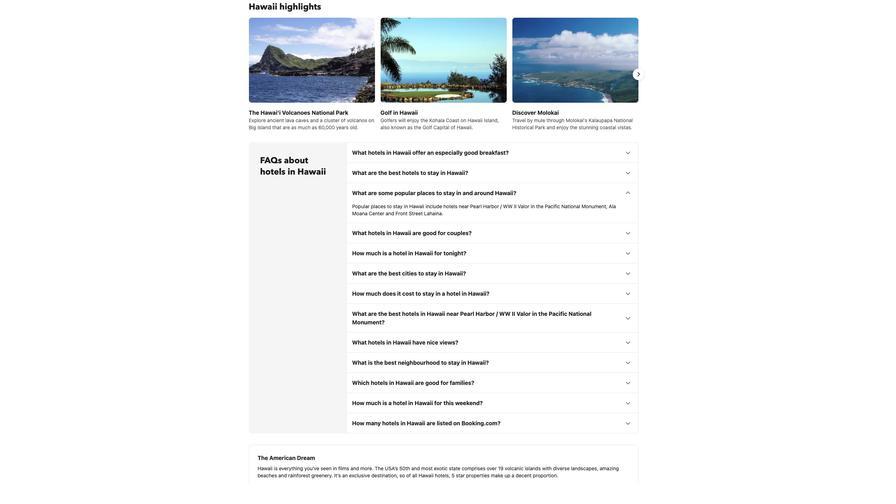 Task type: describe. For each thing, give the bounding box(es) containing it.
caves
[[296, 117, 309, 123]]

are inside the what are the best hotels in hawaii near pearl harbor / ww ii valor in the pacific national monument?
[[368, 311, 377, 317]]

an inside hawaii is everything you've seen in films and more. the usa's 50th and most exotic state comprises over 19 volcanic islands with diverse landscapes, amazing beaches and rainforest greenery. it's an exclusive destination, so of all hawaii hotels, 5 star properties make up a decent proportion.
[[342, 473, 348, 479]]

what is the best neighbourhood to stay in hawaii? button
[[347, 353, 638, 373]]

what are the best hotels in hawaii near pearl harbor / ww ii valor in the pacific national monument? button
[[347, 304, 638, 332]]

hawaii? for what is the best neighbourhood to stay in hawaii?
[[468, 360, 489, 366]]

molokai
[[538, 109, 559, 116]]

nice
[[427, 339, 439, 346]]

19
[[498, 466, 504, 472]]

1 vertical spatial hotel
[[447, 291, 461, 297]]

a inside how much is a hotel in hawaii for this weekend? dropdown button
[[389, 400, 392, 406]]

how much is a hotel in hawaii for this weekend? button
[[347, 393, 638, 413]]

best for what are the best cities to stay in hawaii?
[[389, 270, 401, 277]]

diverse
[[553, 466, 570, 472]]

popular
[[395, 190, 416, 196]]

what hotels in hawaii have nice views? button
[[347, 333, 638, 353]]

many
[[366, 420, 381, 427]]

to for hotels
[[421, 170, 426, 176]]

monument,
[[582, 203, 608, 209]]

the for the american dream
[[258, 455, 268, 461]]

hawaii inside the which hotels in hawaii are good for families? dropdown button
[[396, 380, 414, 386]]

on inside the hawai'i volcanoes national park explore ancient lava caves and a cluster of volcanos on big island that are as much as 60,000 years old.
[[369, 117, 374, 123]]

dream
[[297, 455, 315, 461]]

pearl inside the what are the best hotels in hawaii near pearl harbor / ww ii valor in the pacific national monument?
[[460, 311, 475, 317]]

the hawai'i volcanoes national park explore ancient lava caves and a cluster of volcanos on big island that are as much as 60,000 years old.
[[249, 109, 374, 130]]

enjoy inside "golf in hawaii golfers will enjoy the kohala coast on hawaii island, also known as the golf capital of hawaii."
[[407, 117, 419, 123]]

for inside 'dropdown button'
[[435, 250, 442, 257]]

and inside the popular places to stay in hawaii include hotels near pearl harbor / ww ii valor in the pacific national monument, ala moana center and front street lahaina.
[[386, 210, 394, 216]]

next image
[[634, 70, 643, 79]]

lahaina.
[[424, 210, 444, 216]]

what for what hotels in hawaii have nice views?
[[352, 339, 367, 346]]

through
[[547, 117, 565, 123]]

coast
[[446, 117, 460, 123]]

which hotels in hawaii are good for families?
[[352, 380, 475, 386]]

are inside the hawai'i volcanoes national park explore ancient lava caves and a cluster of volcanos on big island that are as much as 60,000 years old.
[[283, 124, 290, 130]]

landscapes,
[[571, 466, 599, 472]]

is inside what is the best neighbourhood to stay in hawaii? dropdown button
[[368, 360, 373, 366]]

volcanic
[[505, 466, 524, 472]]

of inside "golf in hawaii golfers will enjoy the kohala coast on hawaii island, also known as the golf capital of hawaii."
[[451, 124, 456, 130]]

discover molokai travel by mule through molokai's kalaupapa national historical park and enjoy the stunning coastal vistas.
[[513, 109, 633, 130]]

for left families?
[[441, 380, 449, 386]]

a inside the hawai'i volcanoes national park explore ancient lava caves and a cluster of volcanos on big island that are as much as 60,000 years old.
[[320, 117, 323, 123]]

near inside the popular places to stay in hawaii include hotels near pearl harbor / ww ii valor in the pacific national monument, ala moana center and front street lahaina.
[[459, 203, 469, 209]]

valor inside the what are the best hotels in hawaii near pearl harbor / ww ii valor in the pacific national monument?
[[517, 311, 531, 317]]

how much does it cost to stay in a hotel in hawaii? button
[[347, 284, 638, 304]]

it
[[397, 291, 401, 297]]

what are the best hotels to stay in hawaii?
[[352, 170, 469, 176]]

over
[[487, 466, 497, 472]]

near inside the what are the best hotels in hawaii near pearl harbor / ww ii valor in the pacific national monument?
[[447, 311, 459, 317]]

places inside dropdown button
[[417, 190, 435, 196]]

capital
[[434, 124, 450, 130]]

what for what are the best hotels in hawaii near pearl harbor / ww ii valor in the pacific national monument?
[[352, 311, 367, 317]]

volcanoes
[[282, 109, 311, 116]]

how for how many hotels in hawaii are listed on booking.com?
[[352, 420, 365, 427]]

old.
[[350, 124, 359, 130]]

greenery.
[[312, 473, 333, 479]]

/ inside the popular places to stay in hawaii include hotels near pearl harbor / ww ii valor in the pacific national monument, ala moana center and front street lahaina.
[[501, 203, 502, 209]]

hawaii? for what are the best hotels to stay in hawaii?
[[447, 170, 469, 176]]

most
[[422, 466, 433, 472]]

hawaii inside what hotels in hawaii are good for couples? dropdown button
[[393, 230, 411, 236]]

usa's
[[385, 466, 398, 472]]

offer
[[413, 149, 426, 156]]

especially
[[435, 149, 463, 156]]

seen
[[321, 466, 332, 472]]

50th
[[400, 466, 410, 472]]

exotic
[[434, 466, 448, 472]]

cities
[[402, 270, 417, 277]]

kohala
[[430, 117, 445, 123]]

families?
[[450, 380, 475, 386]]

hawaii inside what hotels in hawaii have nice views? dropdown button
[[393, 339, 411, 346]]

what is the best neighbourhood to stay in hawaii?
[[352, 360, 489, 366]]

stay for places
[[444, 190, 455, 196]]

hotels,
[[435, 473, 451, 479]]

how for how much is a hotel in hawaii for tonight?
[[352, 250, 365, 257]]

everything
[[279, 466, 303, 472]]

hawaii inside how much is a hotel in hawaii for this weekend? dropdown button
[[415, 400, 433, 406]]

hawaii inside the popular places to stay in hawaii include hotels near pearl harbor / ww ii valor in the pacific national monument, ala moana center and front street lahaina.
[[410, 203, 424, 209]]

what are the best cities to stay in hawaii?
[[352, 270, 466, 277]]

stay inside the popular places to stay in hawaii include hotels near pearl harbor / ww ii valor in the pacific national monument, ala moana center and front street lahaina.
[[393, 203, 403, 209]]

views?
[[440, 339, 459, 346]]

destination,
[[372, 473, 398, 479]]

state
[[449, 466, 461, 472]]

stay for neighbourhood
[[448, 360, 460, 366]]

on inside "golf in hawaii golfers will enjoy the kohala coast on hawaii island, also known as the golf capital of hawaii."
[[461, 117, 467, 123]]

the inside hawaii is everything you've seen in films and more. the usa's 50th and most exotic state comprises over 19 volcanic islands with diverse landscapes, amazing beaches and rainforest greenery. it's an exclusive destination, so of all hawaii hotels, 5 star properties make up a decent proportion.
[[375, 466, 384, 472]]

hotels inside the popular places to stay in hawaii include hotels near pearl harbor / ww ii valor in the pacific national monument, ala moana center and front street lahaina.
[[444, 203, 458, 209]]

1 horizontal spatial golf
[[423, 124, 432, 130]]

explore
[[249, 117, 266, 123]]

hawaii highlights
[[249, 1, 321, 13]]

pacific inside the popular places to stay in hawaii include hotels near pearl harbor / ww ii valor in the pacific national monument, ala moana center and front street lahaina.
[[545, 203, 560, 209]]

and up exclusive
[[351, 466, 359, 472]]

to for places
[[437, 190, 442, 196]]

kalaupapa
[[589, 117, 613, 123]]

beaches
[[258, 473, 277, 479]]

you've
[[305, 466, 320, 472]]

what for what is the best neighbourhood to stay in hawaii?
[[352, 360, 367, 366]]

and down everything
[[279, 473, 287, 479]]

what are the best cities to stay in hawaii? button
[[347, 264, 638, 283]]

island
[[258, 124, 271, 130]]

in inside "golf in hawaii golfers will enjoy the kohala coast on hawaii island, also known as the golf capital of hawaii."
[[393, 109, 398, 116]]

star
[[456, 473, 465, 479]]

more.
[[361, 466, 374, 472]]

hawaii? right the around
[[495, 190, 517, 196]]

national inside the what are the best hotels in hawaii near pearl harbor / ww ii valor in the pacific national monument?
[[569, 311, 592, 317]]

an inside dropdown button
[[427, 149, 434, 156]]

island,
[[484, 117, 499, 123]]

listed
[[437, 420, 452, 427]]

pearl inside the popular places to stay in hawaii include hotels near pearl harbor / ww ii valor in the pacific national monument, ala moana center and front street lahaina.
[[471, 203, 482, 209]]

1 as from the left
[[291, 124, 297, 130]]

much inside the hawai'i volcanoes national park explore ancient lava caves and a cluster of volcanos on big island that are as much as 60,000 years old.
[[298, 124, 311, 130]]

hawaii inside the what are the best hotels in hawaii near pearl harbor / ww ii valor in the pacific national monument?
[[427, 311, 445, 317]]

exclusive
[[349, 473, 370, 479]]

accordion control element
[[346, 142, 639, 434]]

enjoy inside discover molokai travel by mule through molokai's kalaupapa national historical park and enjoy the stunning coastal vistas.
[[557, 124, 569, 130]]

all
[[412, 473, 418, 479]]

faqs about hotels in hawaii
[[260, 155, 326, 178]]

to for cost
[[416, 291, 421, 297]]

which hotels in hawaii are good for families? button
[[347, 373, 638, 393]]

stay for hotels
[[428, 170, 439, 176]]

hawaii is everything you've seen in films and more. the usa's 50th and most exotic state comprises over 19 volcanic islands with diverse landscapes, amazing beaches and rainforest greenery. it's an exclusive destination, so of all hawaii hotels, 5 star properties make up a decent proportion.
[[258, 466, 619, 479]]

what hotels in hawaii have nice views?
[[352, 339, 459, 346]]

cost
[[403, 291, 414, 297]]

the inside dropdown button
[[374, 360, 383, 366]]

how much does it cost to stay in a hotel in hawaii?
[[352, 291, 490, 297]]

best for what are the best hotels to stay in hawaii?
[[389, 170, 401, 176]]

popular
[[352, 203, 370, 209]]

hotel for this
[[393, 400, 407, 406]]

what for what are the best hotels to stay in hawaii?
[[352, 170, 367, 176]]

how much is a hotel in hawaii for this weekend?
[[352, 400, 483, 406]]

5
[[452, 473, 455, 479]]

good for families?
[[426, 380, 440, 386]]

the hawai'i volcanoes national park image
[[249, 18, 375, 144]]

the inside discover molokai travel by mule through molokai's kalaupapa national historical park and enjoy the stunning coastal vistas.
[[570, 124, 578, 130]]

much for how much is a hotel in hawaii for tonight?
[[366, 250, 381, 257]]



Task type: locate. For each thing, give the bounding box(es) containing it.
hotel up the what are the best hotels in hawaii near pearl harbor / ww ii valor in the pacific national monument?
[[447, 291, 461, 297]]

discover molokai image
[[513, 18, 639, 144]]

0 vertical spatial places
[[417, 190, 435, 196]]

how for how much is a hotel in hawaii for this weekend?
[[352, 400, 365, 406]]

street
[[409, 210, 423, 216]]

the for the hawai'i volcanoes national park explore ancient lava caves and a cluster of volcanos on big island that are as much as 60,000 years old.
[[249, 109, 259, 116]]

1 vertical spatial pacific
[[549, 311, 568, 317]]

as left 60,000
[[312, 124, 317, 130]]

0 horizontal spatial park
[[336, 109, 349, 116]]

good for couples?
[[423, 230, 437, 236]]

and up all
[[412, 466, 420, 472]]

what hotels in hawaii are good for couples?
[[352, 230, 472, 236]]

for left this
[[435, 400, 442, 406]]

islands
[[525, 466, 541, 472]]

hawaii? down especially
[[447, 170, 469, 176]]

ii inside the what are the best hotels in hawaii near pearl harbor / ww ii valor in the pacific national monument?
[[512, 311, 516, 317]]

1 vertical spatial the
[[258, 455, 268, 461]]

5 what from the top
[[352, 270, 367, 277]]

2 horizontal spatial on
[[461, 117, 467, 123]]

near up views?
[[447, 311, 459, 317]]

what for what are some popular places to stay in and around hawaii?
[[352, 190, 367, 196]]

known
[[391, 124, 406, 130]]

0 vertical spatial hotel
[[393, 250, 407, 257]]

a right up
[[512, 473, 515, 479]]

0 horizontal spatial an
[[342, 473, 348, 479]]

near up the couples?
[[459, 203, 469, 209]]

a inside hawaii is everything you've seen in films and more. the usa's 50th and most exotic state comprises over 19 volcanic islands with diverse landscapes, amazing beaches and rainforest greenery. it's an exclusive destination, so of all hawaii hotels, 5 star properties make up a decent proportion.
[[512, 473, 515, 479]]

hawaii inside how much is a hotel in hawaii for tonight? 'dropdown button'
[[415, 250, 433, 257]]

much for how much is a hotel in hawaii for this weekend?
[[366, 400, 381, 406]]

a inside the how much does it cost to stay in a hotel in hawaii? 'dropdown button'
[[442, 291, 445, 297]]

what are the best hotels in hawaii near pearl harbor / ww ii valor in the pacific national monument?
[[352, 311, 592, 326]]

an
[[427, 149, 434, 156], [342, 473, 348, 479]]

how inside 'dropdown button'
[[352, 291, 365, 297]]

1 vertical spatial golf
[[423, 124, 432, 130]]

hawaii? up the which hotels in hawaii are good for families? dropdown button
[[468, 360, 489, 366]]

1 vertical spatial good
[[423, 230, 437, 236]]

films
[[338, 466, 349, 472]]

2 vertical spatial hotel
[[393, 400, 407, 406]]

/ inside the what are the best hotels in hawaii near pearl harbor / ww ii valor in the pacific national monument?
[[496, 311, 498, 317]]

2 as from the left
[[312, 124, 317, 130]]

how many hotels in hawaii are listed on booking.com? button
[[347, 413, 638, 433]]

4 how from the top
[[352, 420, 365, 427]]

of inside the hawai'i volcanoes national park explore ancient lava caves and a cluster of volcanos on big island that are as much as 60,000 years old.
[[341, 117, 346, 123]]

park down mule
[[535, 124, 546, 130]]

national inside discover molokai travel by mule through molokai's kalaupapa national historical park and enjoy the stunning coastal vistas.
[[614, 117, 633, 123]]

pacific inside the what are the best hotels in hawaii near pearl harbor / ww ii valor in the pacific national monument?
[[549, 311, 568, 317]]

much for how much does it cost to stay in a hotel in hawaii?
[[366, 291, 381, 297]]

is inside how much is a hotel in hawaii for tonight? 'dropdown button'
[[383, 250, 387, 257]]

pearl
[[471, 203, 482, 209], [460, 311, 475, 317]]

to inside the popular places to stay in hawaii include hotels near pearl harbor / ww ii valor in the pacific national monument, ala moana center and front street lahaina.
[[387, 203, 392, 209]]

3 what from the top
[[352, 190, 367, 196]]

park inside discover molokai travel by mule through molokai's kalaupapa national historical park and enjoy the stunning coastal vistas.
[[535, 124, 546, 130]]

rainforest
[[288, 473, 310, 479]]

hotels inside dropdown button
[[368, 149, 385, 156]]

the up 'destination,'
[[375, 466, 384, 472]]

park inside the hawai'i volcanoes national park explore ancient lava caves and a cluster of volcanos on big island that are as much as 60,000 years old.
[[336, 109, 349, 116]]

good down what is the best neighbourhood to stay in hawaii?
[[426, 380, 440, 386]]

national inside the popular places to stay in hawaii include hotels near pearl harbor / ww ii valor in the pacific national monument, ala moana center and front street lahaina.
[[562, 203, 581, 209]]

in inside hawaii is everything you've seen in films and more. the usa's 50th and most exotic state comprises over 19 volcanic islands with diverse landscapes, amazing beaches and rainforest greenery. it's an exclusive destination, so of all hawaii hotels, 5 star properties make up a decent proportion.
[[333, 466, 337, 472]]

amazing
[[600, 466, 619, 472]]

front
[[396, 210, 408, 216]]

the inside the hawai'i volcanoes national park explore ancient lava caves and a cluster of volcanos on big island that are as much as 60,000 years old.
[[249, 109, 259, 116]]

stay
[[428, 170, 439, 176], [444, 190, 455, 196], [393, 203, 403, 209], [426, 270, 437, 277], [423, 291, 435, 297], [448, 360, 460, 366]]

as down lava
[[291, 124, 297, 130]]

molokai's
[[566, 117, 588, 123]]

1 horizontal spatial places
[[417, 190, 435, 196]]

ww inside the popular places to stay in hawaii include hotels near pearl harbor / ww ii valor in the pacific national monument, ala moana center and front street lahaina.
[[503, 203, 513, 209]]

what are some popular places to stay in and around hawaii? button
[[347, 183, 638, 203]]

what for what hotels in hawaii are good for couples?
[[352, 230, 367, 236]]

0 vertical spatial the
[[249, 109, 259, 116]]

what for what hotels in hawaii offer an especially good breakfast?
[[352, 149, 367, 156]]

hawai'i
[[261, 109, 281, 116]]

an right offer
[[427, 149, 434, 156]]

ii down what are some popular places to stay in and around hawaii? dropdown button
[[514, 203, 517, 209]]

hawaii? down 'tonight?'
[[445, 270, 466, 277]]

harbor inside the popular places to stay in hawaii include hotels near pearl harbor / ww ii valor in the pacific national monument, ala moana center and front street lahaina.
[[483, 203, 499, 209]]

stay inside 'dropdown button'
[[423, 291, 435, 297]]

golfers
[[381, 117, 397, 123]]

and inside discover molokai travel by mule through molokai's kalaupapa national historical park and enjoy the stunning coastal vistas.
[[547, 124, 555, 130]]

about
[[284, 155, 308, 167]]

stay down views?
[[448, 360, 460, 366]]

a up what are the best cities to stay in hawaii?
[[389, 250, 392, 257]]

park up cluster
[[336, 109, 349, 116]]

is down the which hotels in hawaii are good for families?
[[383, 400, 387, 406]]

what are the best hotels to stay in hawaii? button
[[347, 163, 638, 183]]

of left all
[[407, 473, 411, 479]]

this
[[444, 400, 454, 406]]

stunning
[[579, 124, 599, 130]]

much inside how much is a hotel in hawaii for this weekend? dropdown button
[[366, 400, 381, 406]]

valor inside the popular places to stay in hawaii include hotels near pearl harbor / ww ii valor in the pacific national monument, ala moana center and front street lahaina.
[[518, 203, 530, 209]]

stay for cities
[[426, 270, 437, 277]]

1 horizontal spatial park
[[535, 124, 546, 130]]

1 vertical spatial ww
[[500, 311, 511, 317]]

0 horizontal spatial of
[[341, 117, 346, 123]]

harbor inside the what are the best hotels in hawaii near pearl harbor / ww ii valor in the pacific national monument?
[[476, 311, 495, 317]]

of down coast
[[451, 124, 456, 130]]

1 horizontal spatial of
[[407, 473, 411, 479]]

is inside how much is a hotel in hawaii for this weekend? dropdown button
[[383, 400, 387, 406]]

0 vertical spatial /
[[501, 203, 502, 209]]

good inside dropdown button
[[464, 149, 478, 156]]

what inside the what are the best hotels in hawaii near pearl harbor / ww ii valor in the pacific national monument?
[[352, 311, 367, 317]]

harbor
[[483, 203, 499, 209], [476, 311, 495, 317]]

stay right the cost
[[423, 291, 435, 297]]

and inside the hawai'i volcanoes national park explore ancient lava caves and a cluster of volcanos on big island that are as much as 60,000 years old.
[[310, 117, 319, 123]]

ww down the how much does it cost to stay in a hotel in hawaii? 'dropdown button' at the bottom of the page
[[500, 311, 511, 317]]

on inside dropdown button
[[454, 420, 460, 427]]

to for cities
[[419, 270, 424, 277]]

to right 'cities'
[[419, 270, 424, 277]]

ala
[[609, 203, 616, 209]]

3 as from the left
[[408, 124, 413, 130]]

0 vertical spatial pearl
[[471, 203, 482, 209]]

monument?
[[352, 319, 385, 326]]

stay for cost
[[423, 291, 435, 297]]

0 vertical spatial pacific
[[545, 203, 560, 209]]

how many hotels in hawaii are listed on booking.com?
[[352, 420, 501, 427]]

is up what are the best cities to stay in hawaii?
[[383, 250, 387, 257]]

and inside dropdown button
[[463, 190, 473, 196]]

ww down what are some popular places to stay in and around hawaii? dropdown button
[[503, 203, 513, 209]]

0 vertical spatial good
[[464, 149, 478, 156]]

2 horizontal spatial as
[[408, 124, 413, 130]]

up
[[505, 473, 511, 479]]

hawaii inside the how many hotels in hawaii are listed on booking.com? dropdown button
[[407, 420, 426, 427]]

0 horizontal spatial enjoy
[[407, 117, 419, 123]]

1 horizontal spatial enjoy
[[557, 124, 569, 130]]

0 vertical spatial near
[[459, 203, 469, 209]]

places up center at the top of page
[[371, 203, 386, 209]]

1 vertical spatial of
[[451, 124, 456, 130]]

the american dream
[[258, 455, 315, 461]]

as right known
[[408, 124, 413, 130]]

for left 'tonight?'
[[435, 250, 442, 257]]

6 what from the top
[[352, 311, 367, 317]]

0 vertical spatial park
[[336, 109, 349, 116]]

on right listed
[[454, 420, 460, 427]]

0 vertical spatial of
[[341, 117, 346, 123]]

ww inside the what are the best hotels in hawaii near pearl harbor / ww ii valor in the pacific national monument?
[[500, 311, 511, 317]]

1 vertical spatial park
[[535, 124, 546, 130]]

vistas.
[[618, 124, 633, 130]]

how inside dropdown button
[[352, 420, 365, 427]]

highlights
[[280, 1, 321, 13]]

0 vertical spatial golf
[[381, 109, 392, 116]]

decent
[[516, 473, 532, 479]]

places up the include
[[417, 190, 435, 196]]

1 horizontal spatial as
[[312, 124, 317, 130]]

the up explore
[[249, 109, 259, 116]]

to down offer
[[421, 170, 426, 176]]

hotels inside the what are the best hotels in hawaii near pearl harbor / ww ii valor in the pacific national monument?
[[402, 311, 419, 317]]

to up the include
[[437, 190, 442, 196]]

2 vertical spatial of
[[407, 473, 411, 479]]

1 how from the top
[[352, 250, 365, 257]]

much inside how much is a hotel in hawaii for tonight? 'dropdown button'
[[366, 250, 381, 257]]

is inside hawaii is everything you've seen in films and more. the usa's 50th and most exotic state comprises over 19 volcanic islands with diverse landscapes, amazing beaches and rainforest greenery. it's an exclusive destination, so of all hawaii hotels, 5 star properties make up a decent proportion.
[[274, 466, 278, 472]]

booking.com?
[[462, 420, 501, 427]]

some
[[378, 190, 393, 196]]

stay up front
[[393, 203, 403, 209]]

1 vertical spatial an
[[342, 473, 348, 479]]

comprises
[[462, 466, 486, 472]]

the up beaches
[[258, 455, 268, 461]]

national inside the hawai'i volcanoes national park explore ancient lava caves and a cluster of volcanos on big island that are as much as 60,000 years old.
[[312, 109, 335, 116]]

neighbourhood
[[398, 360, 440, 366]]

hotels inside faqs about hotels in hawaii
[[260, 166, 286, 178]]

by
[[528, 117, 533, 123]]

1 what from the top
[[352, 149, 367, 156]]

on up hawaii.
[[461, 117, 467, 123]]

in
[[393, 109, 398, 116], [387, 149, 392, 156], [288, 166, 296, 178], [441, 170, 446, 176], [457, 190, 462, 196], [404, 203, 408, 209], [531, 203, 535, 209], [387, 230, 392, 236], [409, 250, 414, 257], [439, 270, 444, 277], [436, 291, 441, 297], [462, 291, 467, 297], [421, 311, 426, 317], [532, 311, 537, 317], [387, 339, 392, 346], [462, 360, 466, 366], [389, 380, 394, 386], [409, 400, 414, 406], [401, 420, 406, 427], [333, 466, 337, 472]]

on right 'volcanos'
[[369, 117, 374, 123]]

discover
[[513, 109, 537, 116]]

2 how from the top
[[352, 291, 365, 297]]

properties
[[466, 473, 490, 479]]

a up 60,000
[[320, 117, 323, 123]]

2 horizontal spatial of
[[451, 124, 456, 130]]

stay right 'cities'
[[426, 270, 437, 277]]

0 horizontal spatial on
[[369, 117, 374, 123]]

hotel for tonight?
[[393, 250, 407, 257]]

0 horizontal spatial as
[[291, 124, 297, 130]]

tonight?
[[444, 250, 467, 257]]

how inside how much is a hotel in hawaii for this weekend? dropdown button
[[352, 400, 365, 406]]

much
[[298, 124, 311, 130], [366, 250, 381, 257], [366, 291, 381, 297], [366, 400, 381, 406]]

volcanos
[[347, 117, 367, 123]]

/ down the how much does it cost to stay in a hotel in hawaii? 'dropdown button' at the bottom of the page
[[496, 311, 498, 317]]

60,000
[[319, 124, 335, 130]]

to for neighbourhood
[[441, 360, 447, 366]]

hawaii highlights section
[[243, 18, 644, 144]]

is
[[383, 250, 387, 257], [368, 360, 373, 366], [383, 400, 387, 406], [274, 466, 278, 472]]

places inside the popular places to stay in hawaii include hotels near pearl harbor / ww ii valor in the pacific national monument, ala moana center and front street lahaina.
[[371, 203, 386, 209]]

hotel down the which hotels in hawaii are good for families?
[[393, 400, 407, 406]]

for left the couples?
[[438, 230, 446, 236]]

good right especially
[[464, 149, 478, 156]]

harbor down what are some popular places to stay in and around hawaii? dropdown button
[[483, 203, 499, 209]]

include
[[426, 203, 442, 209]]

ancient
[[267, 117, 284, 123]]

best
[[389, 170, 401, 176], [389, 270, 401, 277], [389, 311, 401, 317], [385, 360, 397, 366]]

breakfast?
[[480, 149, 509, 156]]

much inside the how much does it cost to stay in a hotel in hawaii? 'dropdown button'
[[366, 291, 381, 297]]

national
[[312, 109, 335, 116], [614, 117, 633, 123], [562, 203, 581, 209], [569, 311, 592, 317]]

1 vertical spatial pearl
[[460, 311, 475, 317]]

1 horizontal spatial on
[[454, 420, 460, 427]]

in inside faqs about hotels in hawaii
[[288, 166, 296, 178]]

what hotels in hawaii are good for couples? button
[[347, 223, 638, 243]]

1 vertical spatial /
[[496, 311, 498, 317]]

mule
[[534, 117, 546, 123]]

/ down what are some popular places to stay in and around hawaii? dropdown button
[[501, 203, 502, 209]]

0 horizontal spatial places
[[371, 203, 386, 209]]

so
[[400, 473, 405, 479]]

and left front
[[386, 210, 394, 216]]

on
[[369, 117, 374, 123], [461, 117, 467, 123], [454, 420, 460, 427]]

how much is a hotel in hawaii for tonight? button
[[347, 243, 638, 263]]

1 horizontal spatial /
[[501, 203, 502, 209]]

hawaii? inside 'dropdown button'
[[468, 291, 490, 297]]

to right the cost
[[416, 291, 421, 297]]

how for how much does it cost to stay in a hotel in hawaii?
[[352, 291, 365, 297]]

1 vertical spatial places
[[371, 203, 386, 209]]

of inside hawaii is everything you've seen in films and more. the usa's 50th and most exotic state comprises over 19 volcanic islands with diverse landscapes, amazing beaches and rainforest greenery. it's an exclusive destination, so of all hawaii hotels, 5 star properties make up a decent proportion.
[[407, 473, 411, 479]]

pearl down the around
[[471, 203, 482, 209]]

0 vertical spatial an
[[427, 149, 434, 156]]

ii inside the popular places to stay in hawaii include hotels near pearl harbor / ww ii valor in the pacific national monument, ala moana center and front street lahaina.
[[514, 203, 517, 209]]

best up the 'some'
[[389, 170, 401, 176]]

american
[[270, 455, 296, 461]]

1 vertical spatial enjoy
[[557, 124, 569, 130]]

good down lahaina.
[[423, 230, 437, 236]]

best inside dropdown button
[[385, 360, 397, 366]]

hawaii inside what hotels in hawaii offer an especially good breakfast? dropdown button
[[393, 149, 411, 156]]

hotel up what are the best cities to stay in hawaii?
[[393, 250, 407, 257]]

center
[[369, 210, 385, 216]]

and right caves
[[310, 117, 319, 123]]

to down the 'some'
[[387, 203, 392, 209]]

best for what is the best neighbourhood to stay in hawaii?
[[385, 360, 397, 366]]

the inside the popular places to stay in hawaii include hotels near pearl harbor / ww ii valor in the pacific national monument, ala moana center and front street lahaina.
[[536, 203, 544, 209]]

travel
[[513, 117, 526, 123]]

to down views?
[[441, 360, 447, 366]]

is up beaches
[[274, 466, 278, 472]]

of up years on the left of the page
[[341, 117, 346, 123]]

1 vertical spatial near
[[447, 311, 459, 317]]

as inside "golf in hawaii golfers will enjoy the kohala coast on hawaii island, also known as the golf capital of hawaii."
[[408, 124, 413, 130]]

historical
[[513, 124, 534, 130]]

best down what hotels in hawaii have nice views?
[[385, 360, 397, 366]]

what hotels in hawaii offer an especially good breakfast?
[[352, 149, 509, 156]]

what for what are the best cities to stay in hawaii?
[[352, 270, 367, 277]]

best inside the what are the best hotels in hawaii near pearl harbor / ww ii valor in the pacific national monument?
[[389, 311, 401, 317]]

hotel inside dropdown button
[[393, 400, 407, 406]]

0 vertical spatial valor
[[518, 203, 530, 209]]

a down the which hotels in hawaii are good for families?
[[389, 400, 392, 406]]

stay left the around
[[444, 190, 455, 196]]

also
[[381, 124, 390, 130]]

hawaii? for what are the best cities to stay in hawaii?
[[445, 270, 466, 277]]

enjoy right will
[[407, 117, 419, 123]]

0 vertical spatial enjoy
[[407, 117, 419, 123]]

harbor down the how much does it cost to stay in a hotel in hawaii? 'dropdown button' at the bottom of the page
[[476, 311, 495, 317]]

8 what from the top
[[352, 360, 367, 366]]

2 vertical spatial good
[[426, 380, 440, 386]]

golf down the kohala
[[423, 124, 432, 130]]

a inside how much is a hotel in hawaii for tonight? 'dropdown button'
[[389, 250, 392, 257]]

a
[[320, 117, 323, 123], [389, 250, 392, 257], [442, 291, 445, 297], [389, 400, 392, 406], [512, 473, 515, 479]]

best left 'cities'
[[389, 270, 401, 277]]

how inside how much is a hotel in hawaii for tonight? 'dropdown button'
[[352, 250, 365, 257]]

7 what from the top
[[352, 339, 367, 346]]

are
[[283, 124, 290, 130], [368, 170, 377, 176], [368, 190, 377, 196], [413, 230, 422, 236], [368, 270, 377, 277], [368, 311, 377, 317], [415, 380, 424, 386], [427, 420, 436, 427]]

what hotels in hawaii offer an especially good breakfast? button
[[347, 143, 638, 163]]

1 vertical spatial valor
[[517, 311, 531, 317]]

best for what are the best hotels in hawaii near pearl harbor / ww ii valor in the pacific national monument?
[[389, 311, 401, 317]]

1 vertical spatial harbor
[[476, 311, 495, 317]]

0 horizontal spatial /
[[496, 311, 498, 317]]

2 what from the top
[[352, 170, 367, 176]]

4 what from the top
[[352, 230, 367, 236]]

0 vertical spatial ww
[[503, 203, 513, 209]]

2 vertical spatial the
[[375, 466, 384, 472]]

make
[[491, 473, 504, 479]]

hawaii? down 'what are the best cities to stay in hawaii?' dropdown button
[[468, 291, 490, 297]]

it's
[[334, 473, 341, 479]]

/
[[501, 203, 502, 209], [496, 311, 498, 317]]

around
[[475, 190, 494, 196]]

to inside 'dropdown button'
[[416, 291, 421, 297]]

hawaii inside faqs about hotels in hawaii
[[298, 166, 326, 178]]

ii down the how much does it cost to stay in a hotel in hawaii? 'dropdown button' at the bottom of the page
[[512, 311, 516, 317]]

golf in hawaii golfers will enjoy the kohala coast on hawaii island, also known as the golf capital of hawaii.
[[381, 109, 499, 130]]

enjoy down through
[[557, 124, 569, 130]]

years
[[336, 124, 349, 130]]

golf up golfers
[[381, 109, 392, 116]]

and left the around
[[463, 190, 473, 196]]

0 vertical spatial harbor
[[483, 203, 499, 209]]

0 horizontal spatial golf
[[381, 109, 392, 116]]

and down through
[[547, 124, 555, 130]]

are inside dropdown button
[[368, 190, 377, 196]]

with
[[543, 466, 552, 472]]

an down films
[[342, 473, 348, 479]]

best down it
[[389, 311, 401, 317]]

3 how from the top
[[352, 400, 365, 406]]

is up which
[[368, 360, 373, 366]]

pearl down the how much does it cost to stay in a hotel in hawaii? 'dropdown button' at the bottom of the page
[[460, 311, 475, 317]]

cluster
[[324, 117, 340, 123]]

0 vertical spatial ii
[[514, 203, 517, 209]]

a right the cost
[[442, 291, 445, 297]]

stay up 'what are some popular places to stay in and around hawaii?'
[[428, 170, 439, 176]]

1 horizontal spatial an
[[427, 149, 434, 156]]

golf in hawaii image
[[381, 18, 507, 144]]

1 vertical spatial ii
[[512, 311, 516, 317]]

coastal
[[600, 124, 617, 130]]



Task type: vqa. For each thing, say whether or not it's contained in the screenshot.
PLANNER at the top
no



